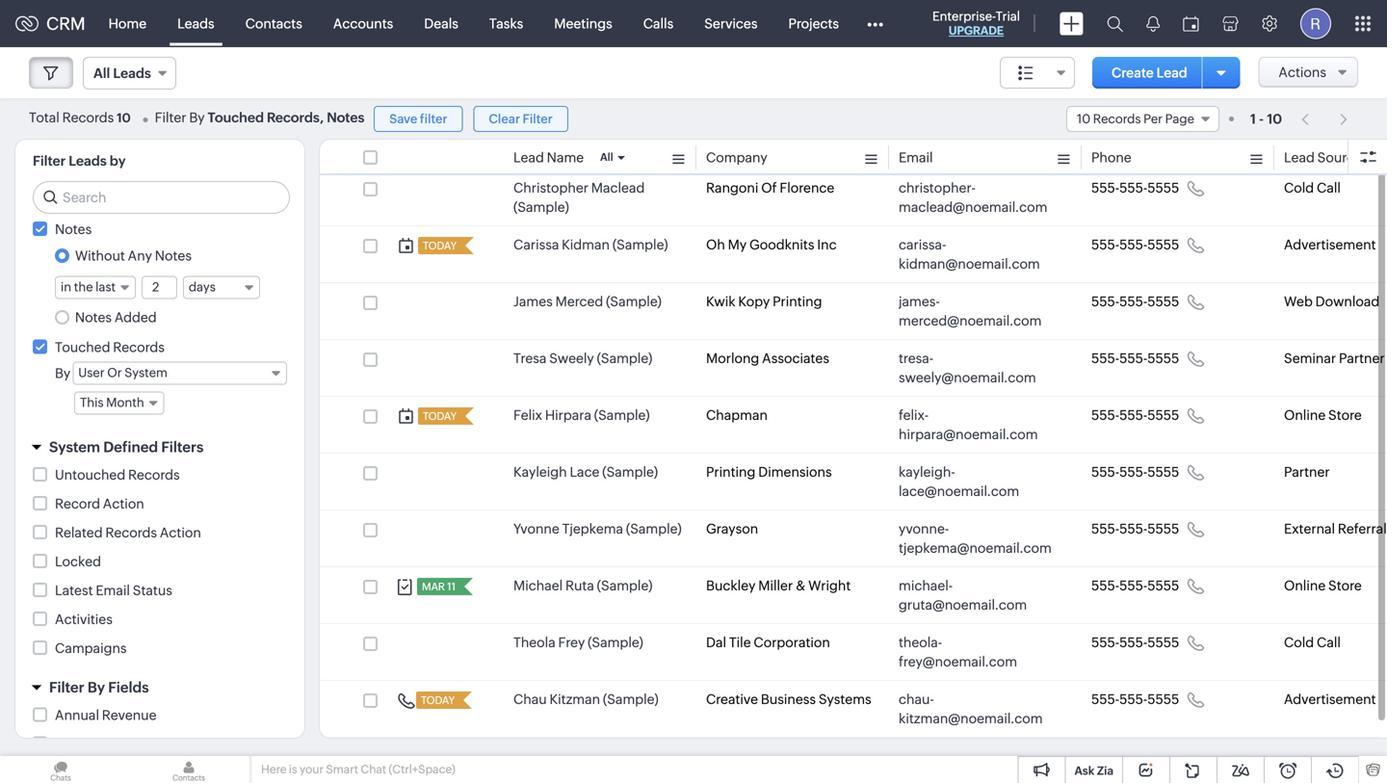 Task type: locate. For each thing, give the bounding box(es) containing it.
1 vertical spatial partner
[[1285, 465, 1331, 480]]

last
[[96, 280, 116, 294]]

0 vertical spatial leads
[[177, 16, 215, 31]]

leads right home link
[[177, 16, 215, 31]]

(sample) for michael ruta (sample)
[[597, 578, 653, 594]]

0 horizontal spatial leads
[[69, 153, 107, 169]]

ask
[[1075, 765, 1095, 778]]

florence
[[780, 180, 835, 196]]

0 vertical spatial online
[[1285, 408, 1326, 423]]

records right total
[[62, 110, 114, 125]]

printing right kopy
[[773, 294, 823, 309]]

contacts link
[[230, 0, 318, 47]]

partner up external
[[1285, 465, 1331, 480]]

0 vertical spatial touched
[[208, 110, 264, 125]]

email up christopher-
[[899, 150, 933, 165]]

0 horizontal spatial all
[[93, 66, 110, 81]]

1 vertical spatial online
[[1285, 578, 1326, 594]]

1 cold call from the top
[[1285, 180, 1341, 196]]

here
[[261, 763, 287, 776]]

10 right -
[[1268, 111, 1283, 127]]

dimensions
[[759, 465, 832, 480]]

all for all
[[600, 151, 613, 163]]

crm link
[[15, 14, 85, 33]]

related
[[55, 525, 103, 541]]

leads for filter leads by
[[69, 153, 107, 169]]

leads
[[177, 16, 215, 31], [113, 66, 151, 81], [69, 153, 107, 169]]

leads link
[[162, 0, 230, 47]]

1 online store from the top
[[1285, 408, 1363, 423]]

1 store from the top
[[1329, 408, 1363, 423]]

8 5555 from the top
[[1148, 578, 1180, 594]]

advertisement for chau- kitzman@noemail.com
[[1285, 692, 1377, 707]]

online store down seminar partner
[[1285, 408, 1363, 423]]

store down 'external referral'
[[1329, 578, 1363, 594]]

0 vertical spatial cold call
[[1285, 180, 1341, 196]]

dal
[[706, 635, 727, 651]]

0 horizontal spatial email
[[96, 583, 130, 599]]

1 vertical spatial today
[[423, 411, 457, 423]]

christopher maclead (sample)
[[514, 180, 645, 215]]

1 online from the top
[[1285, 408, 1326, 423]]

1 vertical spatial call
[[1317, 635, 1341, 651]]

system up untouched
[[49, 439, 100, 456]]

5555 for christopher- maclead@noemail.com
[[1148, 180, 1180, 196]]

0 horizontal spatial by
[[55, 366, 71, 381]]

row group containing christopher maclead (sample)
[[320, 170, 1388, 738]]

calendar image
[[1183, 16, 1200, 31]]

row group
[[320, 170, 1388, 738]]

campaigns
[[55, 641, 127, 656]]

0 vertical spatial today
[[423, 240, 457, 252]]

search image
[[1107, 15, 1124, 32]]

user
[[78, 366, 105, 380]]

1 vertical spatial by
[[55, 366, 71, 381]]

create lead button
[[1093, 57, 1207, 89]]

by left user
[[55, 366, 71, 381]]

10 555-555-5555 from the top
[[1092, 692, 1180, 707]]

call
[[1317, 180, 1341, 196], [1317, 635, 1341, 651]]

(sample) right 'kitzman'
[[603, 692, 659, 707]]

555-555-5555 for michael- gruta@noemail.com
[[1092, 578, 1180, 594]]

untouched records
[[55, 468, 180, 483]]

0 horizontal spatial printing
[[706, 465, 756, 480]]

buckley miller & wright
[[706, 578, 851, 594]]

Search text field
[[34, 182, 289, 213]]

0 horizontal spatial lead
[[514, 150, 544, 165]]

1 horizontal spatial all
[[600, 151, 613, 163]]

2 vertical spatial leads
[[69, 153, 107, 169]]

1
[[1251, 111, 1257, 127]]

2 vertical spatial today
[[421, 695, 455, 707]]

2 online from the top
[[1285, 578, 1326, 594]]

leads for all leads
[[113, 66, 151, 81]]

1 vertical spatial advertisement
[[1285, 692, 1377, 707]]

filter leads by
[[33, 153, 126, 169]]

of
[[762, 180, 777, 196]]

9 555-555-5555 from the top
[[1092, 635, 1180, 651]]

enterprise-trial upgrade
[[933, 9, 1021, 37]]

(sample) right merced
[[606, 294, 662, 309]]

0 horizontal spatial system
[[49, 439, 100, 456]]

555-555-5555 for theola- frey@noemail.com
[[1092, 635, 1180, 651]]

10 up the "by"
[[117, 111, 131, 125]]

2 vertical spatial by
[[88, 680, 105, 696]]

1 vertical spatial system
[[49, 439, 100, 456]]

None text field
[[143, 277, 176, 298]]

(sample) right hirpara
[[594, 408, 650, 423]]

filter down all leads field on the top of the page
[[155, 110, 187, 125]]

signals image
[[1147, 15, 1160, 32]]

0 vertical spatial email
[[899, 150, 933, 165]]

1 horizontal spatial partner
[[1340, 351, 1385, 366]]

0 vertical spatial all
[[93, 66, 110, 81]]

1 vertical spatial printing
[[706, 465, 756, 480]]

1 vertical spatial cold
[[1285, 635, 1315, 651]]

2 cold call from the top
[[1285, 635, 1341, 651]]

2 cold from the top
[[1285, 635, 1315, 651]]

leads down home link
[[113, 66, 151, 81]]

records for related
[[105, 525, 157, 541]]

lead right create
[[1157, 65, 1188, 80]]

10 records per page
[[1077, 112, 1195, 126]]

store
[[1329, 408, 1363, 423], [1329, 578, 1363, 594]]

All Leads field
[[83, 57, 176, 90]]

in the last field
[[55, 276, 136, 299]]

1 horizontal spatial leads
[[113, 66, 151, 81]]

all up maclead
[[600, 151, 613, 163]]

2 5555 from the top
[[1148, 237, 1180, 252]]

kayleigh-
[[899, 465, 956, 480]]

without
[[75, 248, 125, 263]]

1 horizontal spatial email
[[899, 150, 933, 165]]

partner right seminar
[[1340, 351, 1385, 366]]

2 horizontal spatial by
[[189, 110, 205, 125]]

online store down 'external referral'
[[1285, 578, 1363, 594]]

online store for michael- gruta@noemail.com
[[1285, 578, 1363, 594]]

555-555-5555 for yvonne- tjepkema@noemail.com
[[1092, 521, 1180, 537]]

2 call from the top
[[1317, 635, 1341, 651]]

2 advertisement from the top
[[1285, 692, 1377, 707]]

6 555-555-5555 from the top
[[1092, 465, 1180, 480]]

records for touched
[[113, 340, 165, 355]]

1 horizontal spatial lead
[[1157, 65, 1188, 80]]

your
[[300, 763, 324, 776]]

10 inside total records 10
[[117, 111, 131, 125]]

10 for 1 - 10
[[1268, 111, 1283, 127]]

10 5555 from the top
[[1148, 692, 1180, 707]]

action up status
[[160, 525, 201, 541]]

accounts link
[[318, 0, 409, 47]]

555-555-5555 for carissa- kidman@noemail.com
[[1092, 237, 1180, 252]]

0 vertical spatial system
[[125, 366, 168, 380]]

online down external
[[1285, 578, 1326, 594]]

filter inside filter by fields dropdown button
[[49, 680, 84, 696]]

0 vertical spatial cold
[[1285, 180, 1315, 196]]

3 5555 from the top
[[1148, 294, 1180, 309]]

lead for lead source
[[1285, 150, 1315, 165]]

records down record action
[[105, 525, 157, 541]]

0 horizontal spatial partner
[[1285, 465, 1331, 480]]

555-555-5555 for james- merced@noemail.com
[[1092, 294, 1180, 309]]

the
[[74, 280, 93, 294]]

theola
[[514, 635, 556, 651]]

signals element
[[1135, 0, 1172, 47]]

christopher
[[514, 180, 589, 196]]

filters
[[161, 439, 204, 456]]

2 horizontal spatial 10
[[1268, 111, 1283, 127]]

Other Modules field
[[855, 8, 896, 39]]

james- merced@noemail.com
[[899, 294, 1042, 329]]

2 online store from the top
[[1285, 578, 1363, 594]]

by inside dropdown button
[[88, 680, 105, 696]]

records
[[62, 110, 114, 125], [1094, 112, 1142, 126], [113, 340, 165, 355], [128, 468, 180, 483], [105, 525, 157, 541]]

(sample) right ruta
[[597, 578, 653, 594]]

by
[[110, 153, 126, 169]]

michael ruta (sample) link
[[514, 576, 653, 596]]

felix
[[514, 408, 543, 423]]

2 vertical spatial today link
[[416, 692, 457, 709]]

profile image
[[1301, 8, 1332, 39]]

1 vertical spatial email
[[96, 583, 130, 599]]

(sample)
[[514, 199, 569, 215], [613, 237, 668, 252], [606, 294, 662, 309], [597, 351, 653, 366], [594, 408, 650, 423], [603, 465, 658, 480], [626, 521, 682, 537], [597, 578, 653, 594], [588, 635, 644, 651], [603, 692, 659, 707]]

touched records
[[55, 340, 165, 355]]

maclead@noemail.com
[[899, 199, 1048, 215]]

5555 for kayleigh- lace@noemail.com
[[1148, 465, 1180, 480]]

5555 for tresa- sweely@noemail.com
[[1148, 351, 1180, 366]]

online down seminar
[[1285, 408, 1326, 423]]

kitzman@noemail.com
[[899, 711, 1043, 727]]

records down added
[[113, 340, 165, 355]]

0 vertical spatial advertisement
[[1285, 237, 1377, 252]]

notes up without
[[55, 222, 92, 237]]

filter down total
[[33, 153, 66, 169]]

0 vertical spatial by
[[189, 110, 205, 125]]

by for filter by touched records, notes
[[189, 110, 205, 125]]

records left per
[[1094, 112, 1142, 126]]

(sample) for carissa kidman (sample)
[[613, 237, 668, 252]]

printing up grayson at the right of page
[[706, 465, 756, 480]]

10 for total records 10
[[117, 111, 131, 125]]

6 5555 from the top
[[1148, 465, 1180, 480]]

1 vertical spatial today link
[[418, 408, 459, 425]]

0 horizontal spatial action
[[103, 496, 144, 512]]

1 advertisement from the top
[[1285, 237, 1377, 252]]

1 vertical spatial online store
[[1285, 578, 1363, 594]]

tile
[[729, 635, 751, 651]]

2 horizontal spatial lead
[[1285, 150, 1315, 165]]

lead
[[1157, 65, 1188, 80], [514, 150, 544, 165], [1285, 150, 1315, 165]]

1 call from the top
[[1317, 180, 1341, 196]]

555-555-5555
[[1092, 180, 1180, 196], [1092, 237, 1180, 252], [1092, 294, 1180, 309], [1092, 351, 1180, 366], [1092, 408, 1180, 423], [1092, 465, 1180, 480], [1092, 521, 1180, 537], [1092, 578, 1180, 594], [1092, 635, 1180, 651], [1092, 692, 1180, 707]]

0 horizontal spatial 10
[[117, 111, 131, 125]]

all up total records 10
[[93, 66, 110, 81]]

external
[[1285, 521, 1336, 537]]

james merced (sample)
[[514, 294, 662, 309]]

(sample) right tjepkema
[[626, 521, 682, 537]]

inc
[[818, 237, 837, 252]]

None field
[[1001, 57, 1076, 89]]

city
[[55, 737, 80, 752]]

0 horizontal spatial touched
[[55, 340, 110, 355]]

leads left the "by"
[[69, 153, 107, 169]]

record
[[55, 496, 100, 512]]

ask zia
[[1075, 765, 1114, 778]]

5 555-555-5555 from the top
[[1092, 408, 1180, 423]]

all inside field
[[93, 66, 110, 81]]

carissa-
[[899, 237, 947, 252]]

page
[[1166, 112, 1195, 126]]

advertisement for carissa- kidman@noemail.com
[[1285, 237, 1377, 252]]

1 vertical spatial touched
[[55, 340, 110, 355]]

lace
[[570, 465, 600, 480]]

rangoni
[[706, 180, 759, 196]]

accounts
[[333, 16, 393, 31]]

1 cold from the top
[[1285, 180, 1315, 196]]

action up related records action
[[103, 496, 144, 512]]

0 vertical spatial call
[[1317, 180, 1341, 196]]

today for carissa kidman (sample)
[[423, 240, 457, 252]]

today link
[[418, 237, 459, 254], [418, 408, 459, 425], [416, 692, 457, 709]]

contacts
[[245, 16, 302, 31]]

filter up annual
[[49, 680, 84, 696]]

(sample) for yvonne tjepkema (sample)
[[626, 521, 682, 537]]

0 vertical spatial action
[[103, 496, 144, 512]]

records inside 10 records per page field
[[1094, 112, 1142, 126]]

10 left per
[[1077, 112, 1091, 126]]

activities
[[55, 612, 113, 628]]

today link for felix
[[418, 408, 459, 425]]

(sample) right kidman
[[613, 237, 668, 252]]

4 5555 from the top
[[1148, 351, 1180, 366]]

lead left name
[[514, 150, 544, 165]]

filter right clear
[[523, 112, 553, 126]]

by up the 'annual revenue'
[[88, 680, 105, 696]]

filter for filter leads by
[[33, 153, 66, 169]]

5555 for michael- gruta@noemail.com
[[1148, 578, 1180, 594]]

3 555-555-5555 from the top
[[1092, 294, 1180, 309]]

by up search text box
[[189, 110, 205, 125]]

chats image
[[0, 757, 121, 784]]

touched up user
[[55, 340, 110, 355]]

1 vertical spatial cold call
[[1285, 635, 1341, 651]]

name
[[547, 150, 584, 165]]

filter
[[420, 112, 448, 126]]

(sample) for felix hirpara (sample)
[[594, 408, 650, 423]]

search element
[[1096, 0, 1135, 47]]

store down seminar partner
[[1329, 408, 1363, 423]]

(sample) right lace
[[603, 465, 658, 480]]

wright
[[809, 578, 851, 594]]

business
[[761, 692, 816, 707]]

related records action
[[55, 525, 201, 541]]

tresa-
[[899, 351, 934, 366]]

9 5555 from the top
[[1148, 635, 1180, 651]]

cold for theola- frey@noemail.com
[[1285, 635, 1315, 651]]

0 vertical spatial partner
[[1340, 351, 1385, 366]]

deals
[[424, 16, 459, 31]]

chau
[[514, 692, 547, 707]]

(sample) inside christopher maclead (sample)
[[514, 199, 569, 215]]

theola- frey@noemail.com
[[899, 635, 1018, 670]]

save filter button
[[374, 106, 463, 132]]

notes right records,
[[327, 110, 365, 125]]

1 vertical spatial leads
[[113, 66, 151, 81]]

(sample) right sweely
[[597, 351, 653, 366]]

7 5555 from the top
[[1148, 521, 1180, 537]]

4 555-555-5555 from the top
[[1092, 351, 1180, 366]]

0 vertical spatial online store
[[1285, 408, 1363, 423]]

navigation
[[1293, 105, 1359, 133]]

leads inside field
[[113, 66, 151, 81]]

ruta
[[566, 578, 594, 594]]

7 555-555-5555 from the top
[[1092, 521, 1180, 537]]

this month
[[80, 396, 144, 410]]

records for total
[[62, 110, 114, 125]]

2 store from the top
[[1329, 578, 1363, 594]]

advertisement
[[1285, 237, 1377, 252], [1285, 692, 1377, 707]]

tresa
[[514, 351, 547, 366]]

today link for chau
[[416, 692, 457, 709]]

michael
[[514, 578, 563, 594]]

1 horizontal spatial 10
[[1077, 112, 1091, 126]]

cold call for christopher- maclead@noemail.com
[[1285, 180, 1341, 196]]

meetings
[[554, 16, 613, 31]]

seminar partner
[[1285, 351, 1385, 366]]

1 horizontal spatial by
[[88, 680, 105, 696]]

1 horizontal spatial printing
[[773, 294, 823, 309]]

1 555-555-5555 from the top
[[1092, 180, 1180, 196]]

system defined filters button
[[15, 430, 305, 465]]

annual revenue
[[55, 708, 157, 723]]

(sample) right frey
[[588, 635, 644, 651]]

lead left source
[[1285, 150, 1315, 165]]

0 vertical spatial store
[[1329, 408, 1363, 423]]

email right latest
[[96, 583, 130, 599]]

filter by fields
[[49, 680, 149, 696]]

1 horizontal spatial system
[[125, 366, 168, 380]]

0 vertical spatial today link
[[418, 237, 459, 254]]

8 555-555-5555 from the top
[[1092, 578, 1180, 594]]

5 5555 from the top
[[1148, 408, 1180, 423]]

touched left records,
[[208, 110, 264, 125]]

yvonne
[[514, 521, 560, 537]]

records down system defined filters "dropdown button"
[[128, 468, 180, 483]]

contacts image
[[128, 757, 250, 784]]

filter by fields button
[[15, 671, 305, 705]]

1 vertical spatial store
[[1329, 578, 1363, 594]]

1 vertical spatial all
[[600, 151, 613, 163]]

(sample) down christopher
[[514, 199, 569, 215]]

christopher- maclead@noemail.com
[[899, 180, 1048, 215]]

today for felix hirpara (sample)
[[423, 411, 457, 423]]

1 5555 from the top
[[1148, 180, 1180, 196]]

system right or
[[125, 366, 168, 380]]

1 vertical spatial action
[[160, 525, 201, 541]]

2 555-555-5555 from the top
[[1092, 237, 1180, 252]]



Task type: vqa. For each thing, say whether or not it's contained in the screenshot.
records
yes



Task type: describe. For each thing, give the bounding box(es) containing it.
creative business systems
[[706, 692, 872, 707]]

(sample) for theola frey (sample)
[[588, 635, 644, 651]]

associates
[[762, 351, 830, 366]]

logo image
[[15, 16, 39, 31]]

christopher maclead (sample) link
[[514, 178, 687, 217]]

cold for christopher- maclead@noemail.com
[[1285, 180, 1315, 196]]

cold call for theola- frey@noemail.com
[[1285, 635, 1341, 651]]

gruta@noemail.com
[[899, 598, 1028, 613]]

sweely
[[550, 351, 594, 366]]

james-
[[899, 294, 940, 309]]

5555 for felix- hirpara@noemail.com
[[1148, 408, 1180, 423]]

here is your smart chat (ctrl+space)
[[261, 763, 456, 776]]

10 Records Per Page field
[[1067, 106, 1220, 132]]

lead source
[[1285, 150, 1363, 165]]

all for all leads
[[93, 66, 110, 81]]

days field
[[183, 276, 260, 299]]

merced@noemail.com
[[899, 313, 1042, 329]]

theola frey (sample) link
[[514, 633, 644, 652]]

lead inside button
[[1157, 65, 1188, 80]]

system inside "dropdown button"
[[49, 439, 100, 456]]

merced
[[556, 294, 604, 309]]

tresa sweely (sample)
[[514, 351, 653, 366]]

online for michael- gruta@noemail.com
[[1285, 578, 1326, 594]]

(ctrl+space)
[[389, 763, 456, 776]]

1 horizontal spatial touched
[[208, 110, 264, 125]]

carissa- kidman@noemail.com link
[[899, 235, 1053, 274]]

chau kitzman (sample) link
[[514, 690, 659, 709]]

any
[[128, 248, 152, 263]]

chau- kitzman@noemail.com
[[899, 692, 1043, 727]]

&
[[796, 578, 806, 594]]

frey@noemail.com
[[899, 654, 1018, 670]]

555-555-5555 for kayleigh- lace@noemail.com
[[1092, 465, 1180, 480]]

5555 for chau- kitzman@noemail.com
[[1148, 692, 1180, 707]]

(sample) for christopher maclead (sample)
[[514, 199, 569, 215]]

james
[[514, 294, 553, 309]]

1 horizontal spatial action
[[160, 525, 201, 541]]

enterprise-
[[933, 9, 996, 24]]

555-555-5555 for felix- hirpara@noemail.com
[[1092, 408, 1180, 423]]

store for michael- gruta@noemail.com
[[1329, 578, 1363, 594]]

records for 10
[[1094, 112, 1142, 126]]

5555 for james- merced@noemail.com
[[1148, 294, 1180, 309]]

chau-
[[899, 692, 935, 707]]

create
[[1112, 65, 1154, 80]]

chau- kitzman@noemail.com link
[[899, 690, 1053, 729]]

home
[[109, 16, 147, 31]]

clear
[[489, 112, 520, 126]]

kitzman
[[550, 692, 600, 707]]

tjepkema
[[562, 521, 624, 537]]

create menu image
[[1060, 12, 1084, 35]]

(sample) for kayleigh lace (sample)
[[603, 465, 658, 480]]

notes down in the last "field"
[[75, 310, 112, 325]]

mar 11 link
[[417, 578, 458, 596]]

theola- frey@noemail.com link
[[899, 633, 1053, 672]]

by for filter by fields
[[88, 680, 105, 696]]

profile element
[[1289, 0, 1343, 47]]

User Or System field
[[73, 362, 287, 385]]

555-555-5555 for chau- kitzman@noemail.com
[[1092, 692, 1180, 707]]

(sample) for chau kitzman (sample)
[[603, 692, 659, 707]]

sweely@noemail.com
[[899, 370, 1037, 385]]

kayleigh- lace@noemail.com link
[[899, 463, 1053, 501]]

notes right any
[[155, 248, 192, 263]]

without any notes
[[75, 248, 192, 263]]

0 vertical spatial printing
[[773, 294, 823, 309]]

lead for lead name
[[514, 150, 544, 165]]

(sample) for tresa sweely (sample)
[[597, 351, 653, 366]]

this
[[80, 396, 104, 410]]

james- merced@noemail.com link
[[899, 292, 1053, 331]]

michael- gruta@noemail.com link
[[899, 576, 1053, 615]]

-
[[1260, 111, 1265, 127]]

chat
[[361, 763, 387, 776]]

555-555-5555 for tresa- sweely@noemail.com
[[1092, 351, 1180, 366]]

today for chau kitzman (sample)
[[421, 695, 455, 707]]

michael- gruta@noemail.com
[[899, 578, 1028, 613]]

555-555-5555 for christopher- maclead@noemail.com
[[1092, 180, 1180, 196]]

zia
[[1098, 765, 1114, 778]]

frey
[[559, 635, 585, 651]]

create menu element
[[1049, 0, 1096, 47]]

hirpara
[[545, 408, 592, 423]]

fields
[[108, 680, 149, 696]]

This Month field
[[74, 392, 165, 415]]

days
[[189, 280, 216, 294]]

1 - 10
[[1251, 111, 1283, 127]]

crm
[[46, 14, 85, 33]]

calls
[[643, 16, 674, 31]]

tresa- sweely@noemail.com link
[[899, 349, 1053, 387]]

hirpara@noemail.com
[[899, 427, 1038, 442]]

online store for felix- hirpara@noemail.com
[[1285, 408, 1363, 423]]

lead name
[[514, 150, 584, 165]]

creative
[[706, 692, 758, 707]]

system inside field
[[125, 366, 168, 380]]

dal tile corporation
[[706, 635, 831, 651]]

today link for carissa
[[418, 237, 459, 254]]

latest email status
[[55, 583, 172, 599]]

online for felix- hirpara@noemail.com
[[1285, 408, 1326, 423]]

felix- hirpara@noemail.com
[[899, 408, 1038, 442]]

morlong
[[706, 351, 760, 366]]

actions
[[1279, 65, 1327, 80]]

filter for filter by touched records, notes
[[155, 110, 187, 125]]

my
[[728, 237, 747, 252]]

rangoni of florence
[[706, 180, 835, 196]]

trial
[[996, 9, 1021, 24]]

locked
[[55, 554, 101, 570]]

filter for filter by fields
[[49, 680, 84, 696]]

felix hirpara (sample) link
[[514, 406, 650, 425]]

kayleigh- lace@noemail.com
[[899, 465, 1020, 499]]

or
[[107, 366, 122, 380]]

latest
[[55, 583, 93, 599]]

company
[[706, 150, 768, 165]]

chapman
[[706, 408, 768, 423]]

10 inside field
[[1077, 112, 1091, 126]]

5555 for yvonne- tjepkema@noemail.com
[[1148, 521, 1180, 537]]

kidman@noemail.com
[[899, 256, 1041, 272]]

michael ruta (sample)
[[514, 578, 653, 594]]

size image
[[1019, 65, 1034, 82]]

5555 for theola- frey@noemail.com
[[1148, 635, 1180, 651]]

external referral
[[1285, 521, 1388, 537]]

call for theola- frey@noemail.com
[[1317, 635, 1341, 651]]

store for felix- hirpara@noemail.com
[[1329, 408, 1363, 423]]

kidman
[[562, 237, 610, 252]]

grayson
[[706, 521, 759, 537]]

oh
[[706, 237, 725, 252]]

records for untouched
[[128, 468, 180, 483]]

lace@noemail.com
[[899, 484, 1020, 499]]

kayleigh lace (sample) link
[[514, 463, 658, 482]]

miller
[[759, 578, 793, 594]]

kwik kopy printing
[[706, 294, 823, 309]]

(sample) for james merced (sample)
[[606, 294, 662, 309]]

total
[[29, 110, 60, 125]]

month
[[106, 396, 144, 410]]

2 horizontal spatial leads
[[177, 16, 215, 31]]

phone
[[1092, 150, 1132, 165]]

yvonne-
[[899, 521, 949, 537]]

download
[[1316, 294, 1380, 309]]

felix- hirpara@noemail.com link
[[899, 406, 1053, 444]]

5555 for carissa- kidman@noemail.com
[[1148, 237, 1180, 252]]

call for christopher- maclead@noemail.com
[[1317, 180, 1341, 196]]

annual
[[55, 708, 99, 723]]



